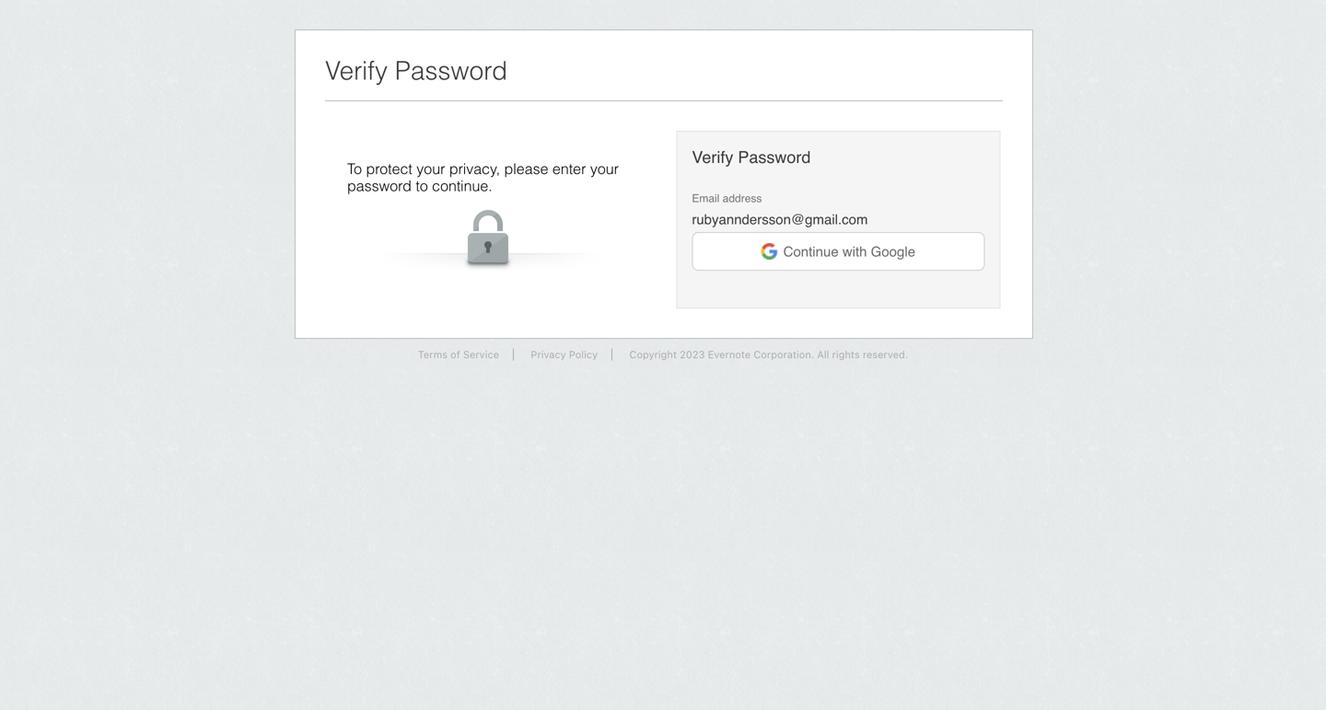 Task type: locate. For each thing, give the bounding box(es) containing it.
rubyanndersson@gmail.com
[[692, 211, 868, 228]]

continue with google
[[784, 243, 916, 260]]

password
[[347, 177, 412, 194]]

0 vertical spatial verify password
[[325, 56, 508, 86]]

your right enter on the left top of page
[[590, 160, 619, 177]]

privacy policy link
[[517, 349, 613, 361]]

2 your from the left
[[590, 160, 619, 177]]

your right protect
[[417, 160, 445, 177]]

0 horizontal spatial password
[[395, 56, 508, 86]]

copyright 2023 evernote corporation. all rights reserved.
[[630, 349, 908, 361]]

your
[[417, 160, 445, 177], [590, 160, 619, 177]]

verify password
[[325, 56, 508, 86], [692, 148, 811, 167]]

1 horizontal spatial your
[[590, 160, 619, 177]]

1 vertical spatial verify
[[692, 148, 734, 167]]

password
[[395, 56, 508, 86], [738, 148, 811, 167]]

all
[[817, 349, 829, 361]]

to
[[347, 160, 362, 177]]

1 vertical spatial verify password
[[692, 148, 811, 167]]

0 vertical spatial password
[[395, 56, 508, 86]]

google
[[871, 243, 916, 260]]

continue
[[784, 243, 839, 260]]

please
[[504, 160, 549, 177]]

1 horizontal spatial verify password
[[692, 148, 811, 167]]

privacy policy
[[531, 349, 598, 361]]

1 vertical spatial password
[[738, 148, 811, 167]]

of
[[451, 349, 460, 361]]

rights
[[832, 349, 860, 361]]

with
[[843, 243, 867, 260]]

0 vertical spatial verify
[[325, 56, 388, 86]]

verify
[[325, 56, 388, 86], [692, 148, 734, 167]]

2023
[[680, 349, 705, 361]]

0 horizontal spatial your
[[417, 160, 445, 177]]

1 horizontal spatial verify
[[692, 148, 734, 167]]

terms of service
[[418, 349, 499, 361]]



Task type: vqa. For each thing, say whether or not it's contained in the screenshot.
what's new field
no



Task type: describe. For each thing, give the bounding box(es) containing it.
to
[[416, 177, 428, 194]]

1 horizontal spatial password
[[738, 148, 811, 167]]

service
[[463, 349, 499, 361]]

email
[[692, 192, 720, 205]]

enter
[[553, 160, 586, 177]]

protect
[[366, 160, 413, 177]]

corporation.
[[754, 349, 814, 361]]

email address rubyanndersson@gmail.com
[[692, 192, 868, 228]]

0 horizontal spatial verify password
[[325, 56, 508, 86]]

0 horizontal spatial verify
[[325, 56, 388, 86]]

privacy,
[[449, 160, 500, 177]]

1 your from the left
[[417, 160, 445, 177]]

terms of service link
[[404, 349, 514, 361]]

policy
[[569, 349, 598, 361]]

terms
[[418, 349, 448, 361]]

copyright
[[630, 349, 677, 361]]

continue.
[[432, 177, 493, 194]]

address
[[723, 192, 762, 205]]

reserved.
[[863, 349, 908, 361]]

privacy
[[531, 349, 566, 361]]

to protect your privacy, please enter your password to continue.
[[347, 160, 619, 194]]

evernote
[[708, 349, 751, 361]]



